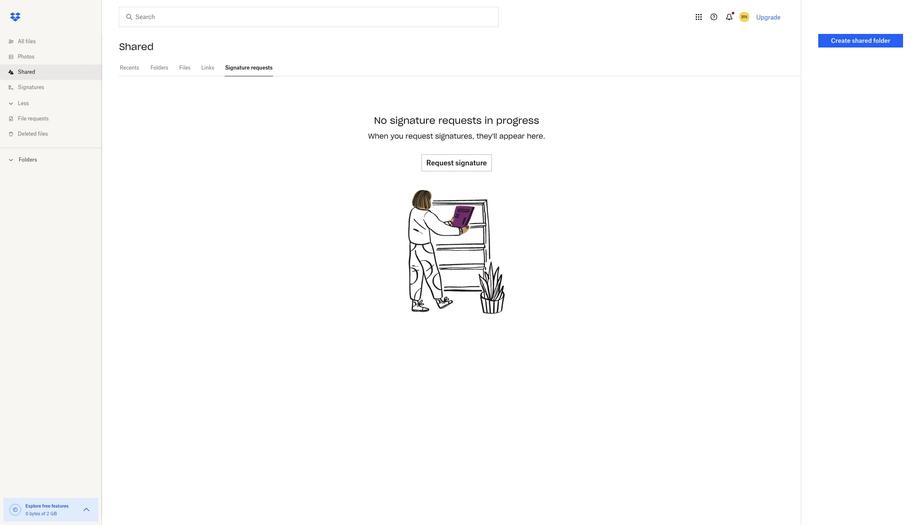 Task type: locate. For each thing, give the bounding box(es) containing it.
signature requests
[[225, 65, 273, 71]]

signature requests link
[[225, 59, 273, 75]]

shared down photos
[[18, 69, 35, 75]]

illustration of an empty shelf image
[[393, 188, 521, 316]]

1 horizontal spatial folders
[[151, 65, 168, 71]]

0 vertical spatial files
[[26, 38, 36, 45]]

folders
[[151, 65, 168, 71], [19, 157, 37, 163]]

signatures
[[18, 84, 44, 90]]

list
[[0, 29, 102, 148]]

requests up when you request signatures, they'll appear here. on the top
[[439, 114, 482, 126]]

recents
[[120, 65, 139, 71]]

links
[[201, 65, 214, 71]]

create shared folder
[[832, 37, 891, 44]]

files right deleted
[[38, 131, 48, 137]]

0 vertical spatial signature
[[390, 114, 436, 126]]

1 vertical spatial signature
[[456, 159, 487, 167]]

upgrade
[[757, 13, 781, 21]]

shared link
[[7, 65, 102, 80]]

signature inside button
[[456, 159, 487, 167]]

features
[[52, 504, 69, 509]]

Search text field
[[135, 12, 481, 22]]

signature up request
[[390, 114, 436, 126]]

0
[[25, 511, 28, 516]]

request
[[427, 159, 454, 167]]

signature
[[225, 65, 250, 71]]

recents link
[[119, 59, 140, 75]]

1 horizontal spatial signature
[[456, 159, 487, 167]]

file requests
[[18, 115, 49, 122]]

tab list
[[119, 59, 802, 76]]

1 horizontal spatial shared
[[119, 41, 154, 53]]

1 horizontal spatial requests
[[251, 65, 273, 71]]

progress
[[497, 114, 540, 126]]

0 horizontal spatial folders
[[19, 157, 37, 163]]

folders left files
[[151, 65, 168, 71]]

signature
[[390, 114, 436, 126], [456, 159, 487, 167]]

create shared folder button
[[819, 34, 904, 48]]

shared up recents link
[[119, 41, 154, 53]]

bn
[[742, 14, 748, 20]]

folders down deleted
[[19, 157, 37, 163]]

here.
[[527, 132, 546, 140]]

1 vertical spatial folders
[[19, 157, 37, 163]]

they'll
[[477, 132, 498, 140]]

requests
[[251, 65, 273, 71], [439, 114, 482, 126], [28, 115, 49, 122]]

request signature
[[427, 159, 487, 167]]

signature down when you request signatures, they'll appear here. on the top
[[456, 159, 487, 167]]

1 vertical spatial shared
[[18, 69, 35, 75]]

signatures,
[[436, 132, 475, 140]]

files link
[[179, 59, 191, 75]]

shared list item
[[0, 65, 102, 80]]

deleted files link
[[7, 126, 102, 142]]

0 horizontal spatial shared
[[18, 69, 35, 75]]

when
[[368, 132, 389, 140]]

requests for signature requests
[[251, 65, 273, 71]]

folders button
[[0, 153, 102, 166]]

0 vertical spatial shared
[[119, 41, 154, 53]]

requests right signature
[[251, 65, 273, 71]]

all files link
[[7, 34, 102, 49]]

less
[[18, 100, 29, 107]]

file requests link
[[7, 111, 102, 126]]

0 horizontal spatial signature
[[390, 114, 436, 126]]

signatures link
[[7, 80, 102, 95]]

signature for request
[[456, 159, 487, 167]]

0 horizontal spatial files
[[26, 38, 36, 45]]

files
[[26, 38, 36, 45], [38, 131, 48, 137]]

all files
[[18, 38, 36, 45]]

1 horizontal spatial files
[[38, 131, 48, 137]]

files right all
[[26, 38, 36, 45]]

files for all files
[[26, 38, 36, 45]]

0 horizontal spatial requests
[[28, 115, 49, 122]]

requests right file at the top of the page
[[28, 115, 49, 122]]

explore
[[25, 504, 41, 509]]

create
[[832, 37, 851, 44]]

1 vertical spatial files
[[38, 131, 48, 137]]

signature for no
[[390, 114, 436, 126]]

0 vertical spatial folders
[[151, 65, 168, 71]]

gb
[[50, 511, 57, 516]]

shared
[[119, 41, 154, 53], [18, 69, 35, 75]]

2
[[47, 511, 49, 516]]

shared
[[853, 37, 873, 44]]



Task type: describe. For each thing, give the bounding box(es) containing it.
in
[[485, 114, 494, 126]]

request signature button
[[422, 154, 492, 171]]

bn button
[[738, 10, 752, 24]]

deleted
[[18, 131, 37, 137]]

file
[[18, 115, 27, 122]]

dropbox image
[[7, 8, 24, 25]]

bytes
[[29, 511, 40, 516]]

free
[[42, 504, 51, 509]]

no
[[374, 114, 387, 126]]

shared inside list item
[[18, 69, 35, 75]]

2 horizontal spatial requests
[[439, 114, 482, 126]]

you
[[391, 132, 404, 140]]

links link
[[201, 59, 215, 75]]

quota usage element
[[8, 503, 22, 517]]

of
[[42, 511, 45, 516]]

appear
[[500, 132, 525, 140]]

tab list containing recents
[[119, 59, 802, 76]]

all
[[18, 38, 24, 45]]

folders inside folders link
[[151, 65, 168, 71]]

photos
[[18, 53, 34, 60]]

folders inside folders button
[[19, 157, 37, 163]]

files for deleted files
[[38, 131, 48, 137]]

no signature requests in progress
[[374, 114, 540, 126]]

photos link
[[7, 49, 102, 65]]

when you request signatures, they'll appear here.
[[368, 132, 546, 140]]

deleted files
[[18, 131, 48, 137]]

less image
[[7, 99, 15, 108]]

request
[[406, 132, 433, 140]]

folders link
[[150, 59, 169, 75]]

upgrade link
[[757, 13, 781, 21]]

files
[[179, 65, 191, 71]]

folder
[[874, 37, 891, 44]]

list containing all files
[[0, 29, 102, 148]]

explore free features 0 bytes of 2 gb
[[25, 504, 69, 516]]

requests for file requests
[[28, 115, 49, 122]]



Task type: vqa. For each thing, say whether or not it's contained in the screenshot.
ACCOUNT. in the Devices You haven't linked any devices to your personal Dropbox account. Install Dropbox to sync your devices.
no



